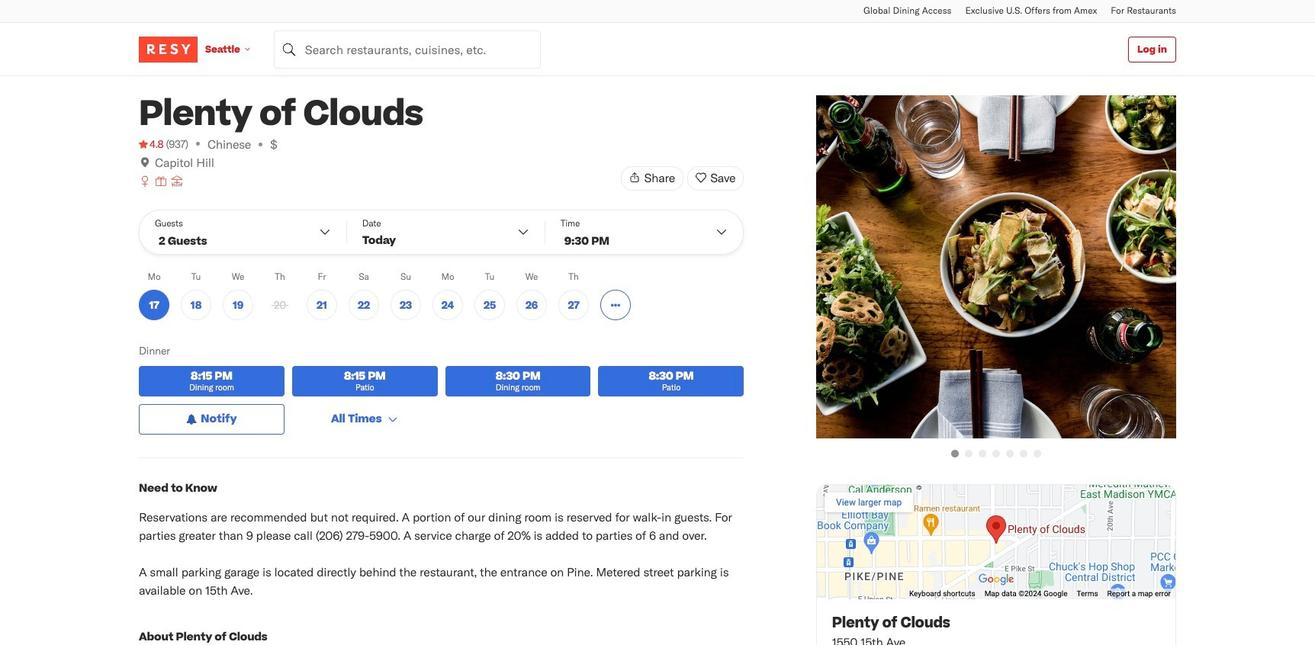 Task type: locate. For each thing, give the bounding box(es) containing it.
Search restaurants, cuisines, etc. text field
[[274, 30, 541, 68]]

None field
[[274, 30, 541, 68]]



Task type: describe. For each thing, give the bounding box(es) containing it.
4.8 out of 5 stars image
[[139, 137, 164, 152]]



